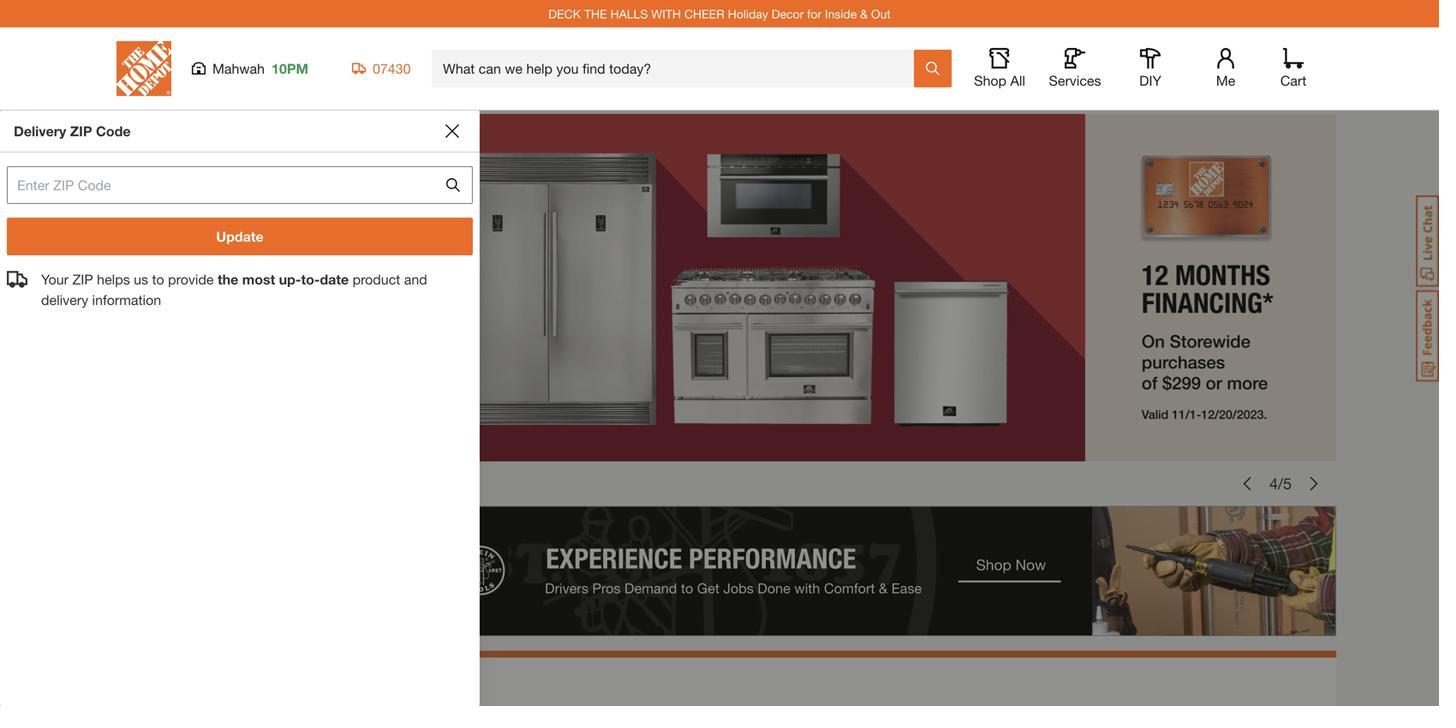 Task type: describe. For each thing, give the bounding box(es) containing it.
5
[[1284, 474, 1292, 493]]

up-
[[279, 271, 301, 287]]

out
[[871, 7, 891, 21]]

feedback link image
[[1416, 290, 1440, 382]]

date
[[320, 271, 349, 287]]

image for  30nov2023-hp-bau-mw44-45-hero4-appliances image
[[103, 114, 1337, 462]]

cart
[[1281, 72, 1307, 89]]

previous slide image
[[1241, 477, 1254, 491]]

4
[[1270, 474, 1278, 493]]

update
[[216, 228, 264, 245]]

the
[[584, 7, 607, 21]]

&
[[860, 7, 868, 21]]

deck
[[549, 7, 581, 21]]

diy button
[[1123, 48, 1178, 89]]

deck the halls with cheer holiday decor for inside & out link
[[549, 7, 891, 21]]

drawer close image
[[446, 124, 459, 138]]

holiday
[[728, 7, 769, 21]]

most
[[242, 271, 275, 287]]

deck the halls with cheer holiday decor for inside & out
[[549, 7, 891, 21]]

Enter ZIP Code telephone field
[[7, 166, 443, 204]]

services
[[1049, 72, 1101, 89]]

delivery zip code
[[14, 123, 131, 139]]

services button
[[1048, 48, 1103, 89]]

for
[[807, 7, 822, 21]]

helps
[[97, 271, 130, 287]]

me
[[1217, 72, 1236, 89]]

zip for helps
[[72, 271, 93, 287]]

provide
[[168, 271, 214, 287]]

07430 button
[[352, 60, 411, 77]]

next slide image
[[1308, 477, 1321, 491]]

product
[[353, 271, 400, 287]]

me button
[[1199, 48, 1254, 89]]



Task type: vqa. For each thing, say whether or not it's contained in the screenshot.
right Flooring
no



Task type: locate. For each thing, give the bounding box(es) containing it.
delivery
[[14, 123, 66, 139]]

shop all button
[[973, 48, 1027, 89]]

mahwah
[[212, 60, 265, 77]]

cheer
[[685, 7, 725, 21]]

0 vertical spatial zip
[[70, 123, 92, 139]]

halls
[[611, 7, 648, 21]]

shop all
[[974, 72, 1026, 89]]

all
[[1011, 72, 1026, 89]]

us
[[134, 271, 148, 287]]

10pm
[[272, 60, 308, 77]]

07430
[[373, 60, 411, 77]]

zip left code
[[70, 123, 92, 139]]

mahwah 10pm
[[212, 60, 308, 77]]

cart link
[[1275, 48, 1313, 89]]

product and delivery information
[[41, 271, 427, 308]]

zip for code
[[70, 123, 92, 139]]

4 / 5
[[1270, 474, 1292, 493]]

to
[[152, 271, 164, 287]]

zip
[[70, 123, 92, 139], [72, 271, 93, 287]]

the home depot logo image
[[117, 41, 171, 96]]

and
[[404, 271, 427, 287]]

your zip helps us to provide the most up-to-date
[[41, 271, 353, 287]]

What can we help you find today? search field
[[443, 51, 913, 87]]

1 vertical spatial zip
[[72, 271, 93, 287]]

zip up "delivery" on the left of the page
[[72, 271, 93, 287]]

delivery
[[41, 292, 88, 308]]

shop
[[974, 72, 1007, 89]]

information
[[92, 292, 161, 308]]

diy
[[1140, 72, 1162, 89]]

decor
[[772, 7, 804, 21]]

inside
[[825, 7, 857, 21]]

with
[[651, 7, 681, 21]]

to-
[[301, 271, 320, 287]]

your
[[41, 271, 69, 287]]

update button
[[7, 218, 473, 255]]

/
[[1278, 474, 1284, 493]]

code
[[96, 123, 131, 139]]

the
[[218, 271, 238, 287]]



